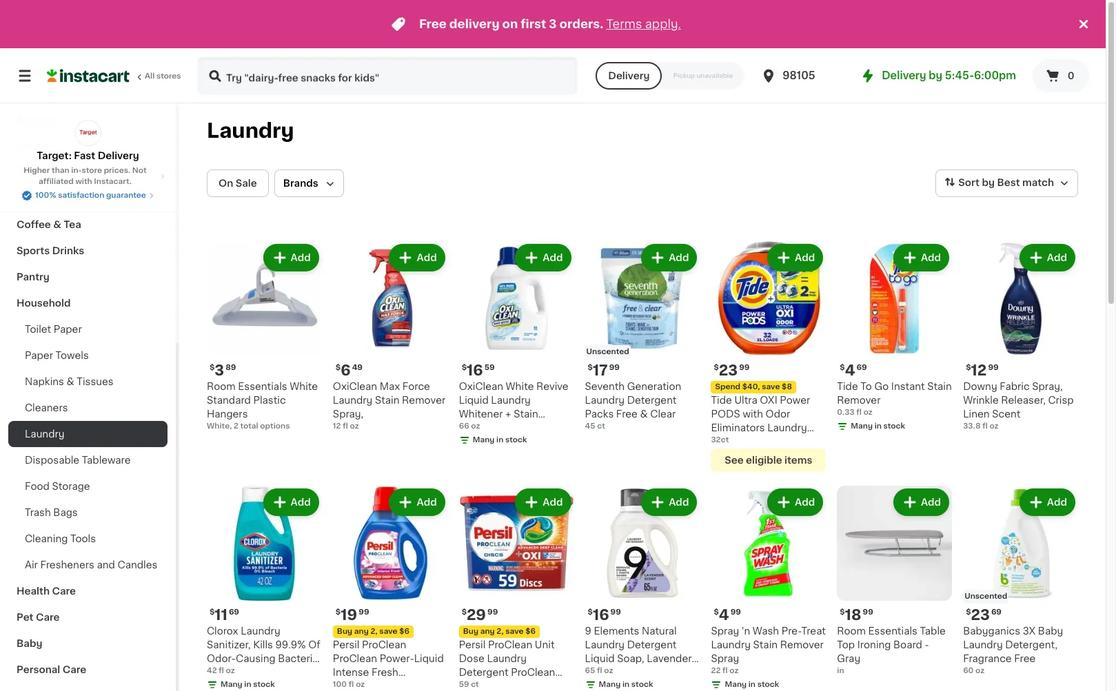 Task type: vqa. For each thing, say whether or not it's contained in the screenshot.


Task type: locate. For each thing, give the bounding box(es) containing it.
2 horizontal spatial delivery
[[882, 70, 927, 81]]

frozen
[[17, 89, 50, 99]]

$6
[[400, 628, 410, 636], [526, 628, 536, 636]]

99 inside $ 16 99
[[611, 609, 621, 616]]

stock inside product "group"
[[253, 681, 275, 689]]

save left $8
[[762, 383, 780, 391]]

0 horizontal spatial save
[[380, 628, 398, 636]]

by inside delivery by 5:45-6:00pm link
[[929, 70, 943, 81]]

3 left the 89
[[215, 363, 224, 378]]

0 horizontal spatial 12
[[333, 423, 341, 430]]

add for $ 23 69
[[1048, 498, 1068, 508]]

$ for $ 23 69
[[966, 609, 972, 616]]

0 vertical spatial power
[[780, 396, 811, 405]]

spray, inside oxiclean max force laundry stain remover spray, 12 fl oz
[[333, 410, 364, 419]]

discs
[[459, 682, 486, 692]]

1 vertical spatial tide
[[711, 396, 732, 405]]

essentials for 18
[[869, 627, 918, 636]]

1 horizontal spatial 4
[[845, 363, 856, 378]]

room for 3
[[207, 382, 236, 392]]

bacteria
[[278, 654, 319, 664]]

& inside "link"
[[53, 220, 61, 230]]

$ inside $ 11 69
[[210, 609, 215, 616]]

many in stock for $ 4 69
[[851, 423, 906, 430]]

add button for $ 16 99
[[643, 490, 696, 515]]

99 inside $ 12 99
[[989, 364, 999, 372]]

0 vertical spatial paper
[[54, 325, 82, 335]]

tide up the pods
[[711, 396, 732, 405]]

1 vertical spatial paper
[[25, 351, 53, 361]]

1 horizontal spatial with
[[743, 410, 764, 419]]

stock down causing
[[253, 681, 275, 689]]

4 up '22' at the bottom of the page
[[719, 608, 730, 623]]

add button for $ 4 99
[[769, 490, 822, 515]]

liquid up whitener
[[459, 396, 489, 405]]

items
[[785, 456, 813, 465]]

2 horizontal spatial save
[[762, 383, 780, 391]]

cleaners link
[[8, 395, 168, 421]]

laundry inside tide ultra oxi power pods with odor eliminators laundry detergent pacs
[[768, 423, 808, 433]]

11
[[215, 608, 228, 623]]

tide inside tide to go instant stain remover 0.33 fl oz
[[838, 382, 859, 392]]

air
[[25, 561, 38, 570]]

None search field
[[197, 57, 578, 95]]

many in stock down causing
[[221, 681, 275, 689]]

1 horizontal spatial unscented
[[965, 593, 1008, 601]]

persil up intense
[[333, 641, 360, 650]]

oxi
[[760, 396, 778, 405], [489, 682, 506, 692]]

any down $ 19 99
[[354, 628, 369, 636]]

room inside room essentials table top ironing board - gray in
[[838, 627, 866, 636]]

intense
[[333, 668, 369, 678]]

room inside room essentials white standard plastic hangers white, 2 total options
[[207, 382, 236, 392]]

1 vertical spatial 23
[[972, 608, 990, 623]]

paper towels
[[25, 351, 89, 361]]

revive
[[537, 382, 569, 392]]

2, for 19
[[371, 628, 378, 636]]

higher than in-store prices. not affiliated with instacart. link
[[11, 166, 165, 188]]

2 horizontal spatial free
[[1015, 654, 1036, 664]]

many for $ 11 69
[[221, 681, 243, 689]]

2 buy from the left
[[463, 628, 479, 636]]

1 horizontal spatial 16
[[593, 608, 609, 623]]

laundry down 'n
[[711, 641, 751, 650]]

0 horizontal spatial power
[[509, 682, 539, 692]]

cleaning tools
[[25, 535, 96, 544]]

in
[[875, 423, 882, 430], [497, 437, 504, 444], [838, 667, 845, 675], [244, 681, 251, 689], [623, 681, 630, 689], [749, 681, 756, 689]]

1 horizontal spatial buy
[[463, 628, 479, 636]]

with down 'ultra'
[[743, 410, 764, 419]]

oxi inside tide ultra oxi power pods with odor eliminators laundry detergent pacs
[[760, 396, 778, 405]]

many in stock down tide to go instant stain remover 0.33 fl oz
[[851, 423, 906, 430]]

99 up $40,
[[740, 364, 750, 372]]

1 horizontal spatial liquid
[[459, 396, 489, 405]]

pet
[[17, 613, 33, 623]]

4 up 0.33
[[845, 363, 856, 378]]

$ for $ 23 99
[[714, 364, 719, 372]]

12 inside oxiclean max force laundry stain remover spray, 12 fl oz
[[333, 423, 341, 430]]

99 for 18
[[863, 609, 874, 616]]

2 white from the left
[[506, 382, 534, 392]]

0 vertical spatial 12
[[972, 363, 987, 378]]

0 horizontal spatial $6
[[400, 628, 410, 636]]

white
[[290, 382, 318, 392], [506, 382, 534, 392]]

product group containing 19
[[333, 486, 448, 692]]

proclean up intense
[[333, 654, 377, 664]]

oxiclean inside oxiclean white revive liquid laundry whitener + stain remover,
[[459, 382, 504, 392]]

23
[[719, 363, 738, 378], [972, 608, 990, 623]]

69 up the to
[[857, 364, 867, 372]]

any down $ 29 99
[[481, 628, 495, 636]]

$ for $ 12 99
[[966, 364, 972, 372]]

go
[[875, 382, 889, 392]]

ct inside the seventh generation laundry detergent packs free & clear 45 ct
[[597, 423, 605, 430]]

care for pet care
[[36, 613, 60, 623]]

power
[[780, 396, 811, 405], [509, 682, 539, 692]]

100% satisfaction guarantee
[[35, 192, 146, 199]]

0 horizontal spatial remover
[[402, 396, 446, 405]]

save up power-
[[380, 628, 398, 636]]

1 vertical spatial room
[[838, 627, 866, 636]]

ct down dose
[[471, 681, 479, 689]]

in for $ 16 99
[[623, 681, 630, 689]]

add
[[291, 253, 311, 263], [417, 253, 437, 263], [543, 253, 563, 263], [669, 253, 689, 263], [795, 253, 815, 263], [921, 253, 942, 263], [1048, 253, 1068, 263], [291, 498, 311, 508], [417, 498, 437, 508], [543, 498, 563, 508], [669, 498, 689, 508], [795, 498, 815, 508], [921, 498, 942, 508], [1048, 498, 1068, 508]]

oxiclean inside oxiclean max force laundry stain remover spray, 12 fl oz
[[333, 382, 377, 392]]

1 vertical spatial power
[[509, 682, 539, 692]]

$ inside $ 29 99
[[462, 609, 467, 616]]

unscented for 23
[[965, 593, 1008, 601]]

stain inside oxiclean white revive liquid laundry whitener + stain remover,
[[514, 410, 539, 419]]

add for $ 12 99
[[1048, 253, 1068, 263]]

& left tissues
[[67, 377, 74, 387]]

1 horizontal spatial paper
[[54, 325, 82, 335]]

Best match Sort by field
[[936, 170, 1079, 197]]

99 up the elements
[[611, 609, 621, 616]]

kills
[[253, 641, 273, 650]]

0 vertical spatial on
[[219, 179, 233, 188]]

69 for 4
[[857, 364, 867, 372]]

oz right 66
[[471, 423, 480, 430]]

stain inside oxiclean max force laundry stain remover spray, 12 fl oz
[[375, 396, 400, 405]]

power-
[[380, 654, 414, 664]]

fl inside spray 'n wash pre-treat laundry stain remover spray 22 fl oz
[[723, 667, 728, 675]]

stock for $ 4 69
[[884, 423, 906, 430]]

1 vertical spatial oxi
[[489, 682, 506, 692]]

scent
[[993, 410, 1021, 419]]

0 horizontal spatial 23
[[719, 363, 738, 378]]

1 2, from the left
[[371, 628, 378, 636]]

white inside oxiclean white revive liquid laundry whitener + stain remover,
[[506, 382, 534, 392]]

0 vertical spatial 23
[[719, 363, 738, 378]]

buy any 2, save $6 for 29
[[463, 628, 536, 636]]

$6 for 19
[[400, 628, 410, 636]]

stain right instant
[[928, 382, 952, 392]]

1 horizontal spatial any
[[481, 628, 495, 636]]

power inside 'persil proclean unit dose laundry detergent proclean discs oxi power'
[[509, 682, 539, 692]]

power down unit
[[509, 682, 539, 692]]

scent,
[[585, 668, 616, 678]]

paper down toilet
[[25, 351, 53, 361]]

Search field
[[199, 58, 577, 94]]

match
[[1023, 178, 1055, 188]]

laundry inside oxiclean max force laundry stain remover spray, 12 fl oz
[[333, 396, 373, 405]]

fresh
[[372, 668, 399, 678]]

1 horizontal spatial spray,
[[1033, 382, 1063, 392]]

2 oxiclean from the left
[[459, 382, 504, 392]]

1 horizontal spatial power
[[780, 396, 811, 405]]

target: fast delivery
[[37, 151, 139, 161]]

1 horizontal spatial essentials
[[869, 627, 918, 636]]

2 $6 from the left
[[526, 628, 536, 636]]

1 horizontal spatial room
[[838, 627, 866, 636]]

delivery by 5:45-6:00pm link
[[860, 68, 1017, 84]]

99 up downy
[[989, 364, 999, 372]]

in down the gray
[[838, 667, 845, 675]]

$ for $ 16 99
[[588, 609, 593, 616]]

6:00pm
[[975, 70, 1017, 81]]

bags
[[53, 508, 78, 518]]

1 horizontal spatial buy any 2, save $6
[[463, 628, 536, 636]]

power inside tide ultra oxi power pods with odor eliminators laundry detergent pacs
[[780, 396, 811, 405]]

2 buy any 2, save $6 from the left
[[463, 628, 536, 636]]

product group containing 12
[[964, 241, 1079, 432]]

air fresheners and candles
[[25, 561, 158, 570]]

59 down dose
[[459, 681, 469, 689]]

& inside the seventh generation laundry detergent packs free & clear 45 ct
[[640, 410, 648, 419]]

buy for 19
[[337, 628, 353, 636]]

& left tea
[[53, 220, 61, 230]]

1 horizontal spatial 59
[[485, 364, 495, 372]]

many in stock for $ 16 99
[[599, 681, 653, 689]]

tide inside tide ultra oxi power pods with odor eliminators laundry detergent pacs
[[711, 396, 732, 405]]

$ inside the "$ 16 59"
[[462, 364, 467, 372]]

remover inside oxiclean max force laundry stain remover spray, 12 fl oz
[[402, 396, 446, 405]]

tableware
[[82, 456, 131, 466]]

odor
[[766, 410, 791, 419]]

0 vertical spatial room
[[207, 382, 236, 392]]

candles
[[118, 561, 158, 570]]

0 vertical spatial 4
[[845, 363, 856, 378]]

care for personal care
[[63, 666, 86, 675]]

1 vertical spatial care
[[36, 613, 60, 623]]

1 vertical spatial essentials
[[869, 627, 918, 636]]

16 for $ 16 59
[[467, 363, 483, 378]]

0 vertical spatial tide
[[838, 382, 859, 392]]

1 horizontal spatial save
[[506, 628, 524, 636]]

1 oxiclean from the left
[[333, 382, 377, 392]]

3 right first
[[549, 19, 557, 30]]

laundry link
[[8, 421, 168, 448]]

4
[[845, 363, 856, 378], [719, 608, 730, 623]]

1 horizontal spatial 12
[[972, 363, 987, 378]]

sanitizer,
[[207, 641, 251, 650]]

tide down '$ 4 69'
[[838, 382, 859, 392]]

0 horizontal spatial 4
[[719, 608, 730, 623]]

laundry down the elements
[[585, 641, 625, 650]]

buy down 29
[[463, 628, 479, 636]]

in down causing
[[244, 681, 251, 689]]

save up 'persil proclean unit dose laundry detergent proclean discs oxi power'
[[506, 628, 524, 636]]

0 horizontal spatial free
[[419, 19, 447, 30]]

liquid up 65 fl oz
[[585, 654, 615, 664]]

1 vertical spatial by
[[982, 178, 995, 188]]

proclean down unit
[[511, 668, 556, 678]]

0 horizontal spatial buy
[[337, 628, 353, 636]]

$ inside $ 3 89
[[210, 364, 215, 372]]

tide
[[838, 382, 859, 392], [711, 396, 732, 405]]

1 horizontal spatial 3
[[549, 19, 557, 30]]

0 horizontal spatial liquid
[[414, 654, 444, 664]]

delivery down terms
[[609, 71, 650, 81]]

laundry down odor
[[768, 423, 808, 433]]

stain inside tide to go instant stain remover 0.33 fl oz
[[928, 382, 952, 392]]

liquid inside persil proclean proclean power-liquid intense fresh detergent
[[414, 654, 444, 664]]

$ inside $ 4 99
[[714, 609, 719, 616]]

delivery inside button
[[609, 71, 650, 81]]

$ inside $ 16 99
[[588, 609, 593, 616]]

remover inside tide to go instant stain remover 0.33 fl oz
[[838, 396, 881, 405]]

add button for $ 4 69
[[895, 246, 949, 270]]

0 vertical spatial spray,
[[1033, 382, 1063, 392]]

18
[[845, 608, 862, 623]]

0 vertical spatial with
[[75, 178, 92, 186]]

0 horizontal spatial paper
[[25, 351, 53, 361]]

0 horizontal spatial room
[[207, 382, 236, 392]]

0 horizontal spatial by
[[929, 70, 943, 81]]

$ inside "$ 17 99"
[[588, 364, 593, 372]]

product group containing 3
[[207, 241, 322, 432]]

unscented up "$ 17 99"
[[587, 348, 630, 356]]

23 up spend
[[719, 363, 738, 378]]

oz down the odor-
[[226, 667, 235, 675]]

detergent inside 'persil proclean unit dose laundry detergent proclean discs oxi power'
[[459, 668, 509, 678]]

on
[[219, 179, 233, 188], [207, 668, 221, 678]]

persil inside persil proclean proclean power-liquid intense fresh detergent
[[333, 641, 360, 650]]

1 horizontal spatial oxiclean
[[459, 382, 504, 392]]

oz
[[864, 409, 873, 417], [350, 423, 359, 430], [471, 423, 480, 430], [990, 423, 999, 430], [226, 667, 235, 675], [604, 667, 613, 675], [730, 667, 739, 675], [976, 667, 985, 675], [356, 681, 365, 689]]

generation
[[627, 382, 682, 392]]

2 persil from the left
[[459, 641, 486, 650]]

white up +
[[506, 382, 534, 392]]

baby right "3x"
[[1039, 627, 1064, 636]]

0 vertical spatial essentials
[[238, 382, 287, 392]]

99 inside $ 18 99
[[863, 609, 874, 616]]

add button for $ 3 89
[[265, 246, 318, 270]]

1 $6 from the left
[[400, 628, 410, 636]]

2, up persil proclean proclean power-liquid intense fresh detergent
[[371, 628, 378, 636]]

$ inside $ 19 99
[[336, 609, 341, 616]]

1 vertical spatial baby
[[17, 639, 42, 649]]

by inside best match sort by "field"
[[982, 178, 995, 188]]

1 white from the left
[[290, 382, 318, 392]]

with
[[75, 178, 92, 186], [743, 410, 764, 419]]

1 horizontal spatial remover
[[781, 641, 824, 650]]

terms
[[607, 19, 642, 30]]

1 horizontal spatial oxi
[[760, 396, 778, 405]]

add button for $ 16 59
[[517, 246, 570, 270]]

laundry down cleaners
[[25, 430, 65, 439]]

free
[[419, 19, 447, 30], [617, 410, 638, 419], [1015, 654, 1036, 664]]

many down 42 fl oz
[[221, 681, 243, 689]]

room up top
[[838, 627, 866, 636]]

69 inside $ 11 69
[[229, 609, 239, 616]]

stock for $ 4 99
[[758, 681, 780, 689]]

2 horizontal spatial remover
[[838, 396, 881, 405]]

99 right 29
[[488, 609, 498, 616]]

delivery
[[882, 70, 927, 81], [609, 71, 650, 81], [98, 151, 139, 161]]

99 inside $ 29 99
[[488, 609, 498, 616]]

unscented inside product "group"
[[587, 348, 630, 356]]

fragrance
[[964, 654, 1012, 664]]

seventh generation laundry detergent packs free & clear 45 ct
[[585, 382, 682, 430]]

many down scent,
[[599, 681, 621, 689]]

1 vertical spatial 12
[[333, 423, 341, 430]]

1 buy from the left
[[337, 628, 353, 636]]

many in stock down remover,
[[473, 437, 527, 444]]

0 vertical spatial unscented
[[587, 348, 630, 356]]

1 vertical spatial 59
[[459, 681, 469, 689]]

99 inside "$ 17 99"
[[610, 364, 620, 372]]

1 horizontal spatial 69
[[857, 364, 867, 372]]

0 horizontal spatial with
[[75, 178, 92, 186]]

$ for $ 29 99
[[462, 609, 467, 616]]

oz right '22' at the bottom of the page
[[730, 667, 739, 675]]

0 horizontal spatial any
[[354, 628, 369, 636]]

2 horizontal spatial liquid
[[585, 654, 615, 664]]

1 horizontal spatial ct
[[597, 423, 605, 430]]

buy any 2, save $6 for 19
[[337, 628, 410, 636]]

0 horizontal spatial 16
[[467, 363, 483, 378]]

0 vertical spatial baby
[[1039, 627, 1064, 636]]

fl right 42
[[219, 667, 224, 675]]

higher than in-store prices. not affiliated with instacart.
[[24, 167, 147, 186]]

spray, down the $ 6 49
[[333, 410, 364, 419]]

pods
[[711, 410, 741, 419]]

98105 button
[[761, 57, 844, 95]]

unit
[[535, 641, 555, 650]]

99 inside $ 23 99
[[740, 364, 750, 372]]

oxiclean down the "$ 16 59"
[[459, 382, 504, 392]]

cleaners
[[25, 404, 68, 413]]

care right pet
[[36, 613, 60, 623]]

0 vertical spatial 16
[[467, 363, 483, 378]]

stock down spray 'n wash pre-treat laundry stain remover spray 22 fl oz
[[758, 681, 780, 689]]

0 vertical spatial 59
[[485, 364, 495, 372]]

99 inside $ 4 99
[[731, 609, 741, 616]]

vinegar
[[619, 668, 656, 678]]

1 horizontal spatial delivery
[[609, 71, 650, 81]]

persil
[[333, 641, 360, 650], [459, 641, 486, 650]]

laundry down the seventh
[[585, 396, 625, 405]]

store
[[82, 167, 102, 175]]

$ inside '$ 4 69'
[[840, 364, 845, 372]]

0 horizontal spatial oxiclean
[[333, 382, 377, 392]]

by left 5:45-
[[929, 70, 943, 81]]

many for $ 4 69
[[851, 423, 873, 430]]

oz inside downy fabric spray, wrinkle releaser, crisp linen scent 33.8 fl oz
[[990, 423, 999, 430]]

stain right +
[[514, 410, 539, 419]]

stain down wash
[[754, 641, 778, 650]]

toilet paper link
[[8, 317, 168, 343]]

table
[[920, 627, 946, 636]]

fl right 0.33
[[857, 409, 862, 417]]

spray, inside downy fabric spray, wrinkle releaser, crisp linen scent 33.8 fl oz
[[1033, 382, 1063, 392]]

1 vertical spatial spray,
[[333, 410, 364, 419]]

69 inside '$ 4 69'
[[857, 364, 867, 372]]

2 any from the left
[[481, 628, 495, 636]]

1 horizontal spatial $6
[[526, 628, 536, 636]]

fl
[[857, 409, 862, 417], [343, 423, 348, 430], [983, 423, 988, 430], [219, 667, 224, 675], [597, 667, 603, 675], [723, 667, 728, 675], [349, 681, 354, 689]]

add button for $ 17 99
[[643, 246, 696, 270]]

add button for $ 11 69
[[265, 490, 318, 515]]

remover inside spray 'n wash pre-treat laundry stain remover spray 22 fl oz
[[781, 641, 824, 650]]

69 inside $ 23 69
[[992, 609, 1002, 616]]

laundry inside spray 'n wash pre-treat laundry stain remover spray 22 fl oz
[[711, 641, 751, 650]]

99 for 12
[[989, 364, 999, 372]]

laundry right dose
[[487, 654, 527, 664]]

99 right 19
[[359, 609, 369, 616]]

liquid inside oxiclean white revive liquid laundry whitener + stain remover,
[[459, 396, 489, 405]]

1 vertical spatial 4
[[719, 608, 730, 623]]

$ inside $ 23 69
[[966, 609, 972, 616]]

1 vertical spatial spray
[[711, 654, 740, 664]]

0 horizontal spatial oxi
[[489, 682, 506, 692]]

with down in-
[[75, 178, 92, 186]]

detergent down natural
[[627, 641, 677, 650]]

9 elements natural laundry detergent liquid soap, lavender scent, vinegar powered
[[585, 627, 692, 692]]

disposable tableware link
[[8, 448, 168, 474]]

power down $8
[[780, 396, 811, 405]]

0 horizontal spatial buy any 2, save $6
[[337, 628, 410, 636]]

0 vertical spatial by
[[929, 70, 943, 81]]

fl right 65
[[597, 667, 603, 675]]

oxi up odor
[[760, 396, 778, 405]]

tide for tide ultra oxi power pods with odor eliminators laundry detergent pacs
[[711, 396, 732, 405]]

many down remover,
[[473, 437, 495, 444]]

16 up whitener
[[467, 363, 483, 378]]

laundry inside 9 elements natural laundry detergent liquid soap, lavender scent, vinegar powered
[[585, 641, 625, 650]]

1 horizontal spatial 2,
[[497, 628, 504, 636]]

$ inside $ 12 99
[[966, 364, 972, 372]]

0 vertical spatial spray
[[711, 627, 740, 636]]

laundry inside babyganics 3x baby laundry detergent, fragrance free 60 oz
[[964, 641, 1003, 650]]

2 vertical spatial care
[[63, 666, 86, 675]]

sale
[[236, 179, 257, 188]]

detergent inside tide ultra oxi power pods with odor eliminators laundry detergent pacs
[[711, 437, 761, 447]]

69 up babyganics
[[992, 609, 1002, 616]]

1 vertical spatial on
[[207, 668, 221, 678]]

oz up powered
[[604, 667, 613, 675]]

98105
[[783, 70, 816, 81]]

spend
[[716, 383, 741, 391]]

& for napkins
[[67, 377, 74, 387]]

2 vertical spatial free
[[1015, 654, 1036, 664]]

coffee & tea link
[[8, 212, 168, 238]]

by for sort
[[982, 178, 995, 188]]

liquid inside 9 elements natural laundry detergent liquid soap, lavender scent, vinegar powered
[[585, 654, 615, 664]]

free inside babyganics 3x baby laundry detergent, fragrance free 60 oz
[[1015, 654, 1036, 664]]

in for $ 4 99
[[749, 681, 756, 689]]

2 2, from the left
[[497, 628, 504, 636]]

6
[[341, 363, 351, 378]]

0 vertical spatial 3
[[549, 19, 557, 30]]

personal
[[17, 666, 60, 675]]

oz inside tide to go instant stain remover 0.33 fl oz
[[864, 409, 873, 417]]

0 horizontal spatial 2,
[[371, 628, 378, 636]]

max
[[380, 382, 400, 392]]

0 horizontal spatial essentials
[[238, 382, 287, 392]]

stock down vinegar
[[632, 681, 653, 689]]

oz right 0.33
[[864, 409, 873, 417]]

0 horizontal spatial tide
[[711, 396, 732, 405]]

65 fl oz
[[585, 667, 613, 675]]

69 right 11
[[229, 609, 239, 616]]

stock
[[884, 423, 906, 430], [506, 437, 527, 444], [253, 681, 275, 689], [632, 681, 653, 689], [758, 681, 780, 689]]

baby inside babyganics 3x baby laundry detergent, fragrance free 60 oz
[[1039, 627, 1064, 636]]

fl right '22' at the bottom of the page
[[723, 667, 728, 675]]

-
[[925, 641, 930, 650]]

product group containing 17
[[585, 241, 700, 432]]

detergent inside 9 elements natural laundry detergent liquid soap, lavender scent, vinegar powered
[[627, 641, 677, 650]]

detergent inside the seventh generation laundry detergent packs free & clear 45 ct
[[627, 396, 677, 405]]

$ 3 89
[[210, 363, 236, 378]]

causing
[[236, 654, 276, 664]]

16 up the elements
[[593, 608, 609, 623]]

fl inside oxiclean max force laundry stain remover spray, 12 fl oz
[[343, 423, 348, 430]]

$6 up power-
[[400, 628, 410, 636]]

stock down +
[[506, 437, 527, 444]]

product group containing 11
[[207, 486, 322, 692]]

spray down $ 4 99
[[711, 627, 740, 636]]

12 down '6' at the bottom left
[[333, 423, 341, 430]]

0 horizontal spatial 59
[[459, 681, 469, 689]]

buy for 29
[[463, 628, 479, 636]]

save for 19
[[380, 628, 398, 636]]

baby link
[[8, 631, 168, 657]]

remover down the to
[[838, 396, 881, 405]]

2,
[[371, 628, 378, 636], [497, 628, 504, 636]]

12 up downy
[[972, 363, 987, 378]]

many down 0.33
[[851, 423, 873, 430]]

guarantee
[[106, 192, 146, 199]]

59 ct
[[459, 681, 479, 689]]

laundry up fragrance
[[964, 641, 1003, 650]]

oz inside spray 'n wash pre-treat laundry stain remover spray 22 fl oz
[[730, 667, 739, 675]]

essentials inside room essentials table top ironing board - gray in
[[869, 627, 918, 636]]

essentials inside room essentials white standard plastic hangers white, 2 total options
[[238, 382, 287, 392]]

oxi inside 'persil proclean unit dose laundry detergent proclean discs oxi power'
[[489, 682, 506, 692]]

0 vertical spatial ct
[[597, 423, 605, 430]]

99 inside $ 19 99
[[359, 609, 369, 616]]

oz inside babyganics 3x baby laundry detergent, fragrance free 60 oz
[[976, 667, 985, 675]]

1 horizontal spatial tide
[[838, 382, 859, 392]]

0 vertical spatial oxi
[[760, 396, 778, 405]]

1 persil from the left
[[333, 641, 360, 650]]

remover for force
[[402, 396, 446, 405]]

instacart logo image
[[47, 68, 130, 84]]

$ inside the $ 6 49
[[336, 364, 341, 372]]

stain down the max
[[375, 396, 400, 405]]

& for coffee
[[53, 220, 61, 230]]

1 vertical spatial free
[[617, 410, 638, 419]]

laundry inside the seventh generation laundry detergent packs free & clear 45 ct
[[585, 396, 625, 405]]

many down spray 'n wash pre-treat laundry stain remover spray 22 fl oz
[[725, 681, 747, 689]]

persil inside 'persil proclean unit dose laundry detergent proclean discs oxi power'
[[459, 641, 486, 650]]

1 horizontal spatial free
[[617, 410, 638, 419]]

room up standard on the left
[[207, 382, 236, 392]]

1 horizontal spatial 23
[[972, 608, 990, 623]]

fl inside tide to go instant stain remover 0.33 fl oz
[[857, 409, 862, 417]]

1 any from the left
[[354, 628, 369, 636]]

$ inside $ 18 99
[[840, 609, 845, 616]]

add for $ 16 99
[[669, 498, 689, 508]]

on
[[503, 19, 518, 30]]

in down spray 'n wash pre-treat laundry stain remover spray 22 fl oz
[[749, 681, 756, 689]]

personal care
[[17, 666, 86, 675]]

99 for 17
[[610, 364, 620, 372]]

limited time offer region
[[0, 0, 1076, 48]]

oxiclean down the $ 6 49
[[333, 382, 377, 392]]

white up options
[[290, 382, 318, 392]]

1 buy any 2, save $6 from the left
[[337, 628, 410, 636]]

$ inside $ 23 99
[[714, 364, 719, 372]]

care down baby link
[[63, 666, 86, 675]]

see
[[725, 456, 744, 465]]

0 horizontal spatial white
[[290, 382, 318, 392]]

buy any 2, save $6 down $ 19 99
[[337, 628, 410, 636]]

juice
[[17, 168, 44, 177]]

0 horizontal spatial unscented
[[587, 348, 630, 356]]

health
[[17, 587, 50, 597]]

product group
[[207, 241, 322, 432], [333, 241, 448, 432], [459, 241, 574, 449], [585, 241, 700, 432], [711, 241, 827, 472], [838, 241, 953, 435], [964, 241, 1079, 432], [207, 486, 322, 692], [333, 486, 448, 692], [459, 486, 574, 692], [585, 486, 700, 692], [711, 486, 827, 692], [838, 486, 953, 677], [964, 486, 1079, 677]]

in down vinegar
[[623, 681, 630, 689]]

59 up oxiclean white revive liquid laundry whitener + stain remover,
[[485, 364, 495, 372]]



Task type: describe. For each thing, give the bounding box(es) containing it.
66
[[459, 423, 469, 430]]

oxiclean for laundry
[[333, 382, 377, 392]]

99 for 29
[[488, 609, 498, 616]]

add for $ 11 69
[[291, 498, 311, 508]]

add button for $ 12 99
[[1021, 246, 1075, 270]]

4 for tide
[[845, 363, 856, 378]]

target: fast delivery link
[[37, 120, 139, 163]]

product group containing 18
[[838, 486, 953, 677]]

stock for $ 16 99
[[632, 681, 653, 689]]

32ct
[[711, 437, 729, 444]]

hangers
[[207, 410, 248, 419]]

room for 18
[[838, 627, 866, 636]]

$ 18 99
[[840, 608, 874, 623]]

product group containing 6
[[333, 241, 448, 432]]

60
[[964, 667, 974, 675]]

1 spray from the top
[[711, 627, 740, 636]]

target: fast delivery logo image
[[75, 120, 101, 146]]

$ 4 69
[[840, 363, 867, 378]]

service type group
[[596, 62, 744, 90]]

toilet
[[25, 325, 51, 335]]

& for soda
[[44, 194, 52, 203]]

spray 'n wash pre-treat laundry stain remover spray 22 fl oz
[[711, 627, 826, 675]]

0 horizontal spatial delivery
[[98, 151, 139, 161]]

any for 19
[[354, 628, 369, 636]]

delivery by 5:45-6:00pm
[[882, 70, 1017, 81]]

99 for 16
[[611, 609, 621, 616]]

on sale
[[219, 179, 257, 188]]

trash
[[25, 508, 51, 518]]

juice link
[[8, 159, 168, 186]]

22
[[711, 667, 721, 675]]

soda
[[17, 194, 42, 203]]

clorox laundry sanitizer, kills 99.9% of odor-causing bacteria on laundry
[[207, 627, 321, 678]]

4 for spray
[[719, 608, 730, 623]]

detergent,
[[1006, 641, 1058, 650]]

on inside button
[[219, 179, 233, 188]]

free inside the seventh generation laundry detergent packs free & clear 45 ct
[[617, 410, 638, 419]]

many for $ 16 99
[[599, 681, 621, 689]]

napkins & tissues link
[[8, 369, 168, 395]]

16 for $ 16 99
[[593, 608, 609, 623]]

pacs
[[763, 437, 787, 447]]

bakery
[[17, 115, 51, 125]]

any for 29
[[481, 628, 495, 636]]

$ for $ 19 99
[[336, 609, 341, 616]]

in for $ 16 59
[[497, 437, 504, 444]]

babyganics
[[964, 627, 1021, 636]]

personal care link
[[8, 657, 168, 684]]

1 vertical spatial ct
[[471, 681, 479, 689]]

$40,
[[743, 383, 760, 391]]

product group containing 29
[[459, 486, 574, 692]]

plastic
[[253, 396, 286, 405]]

unscented for 17
[[587, 348, 630, 356]]

with inside higher than in-store prices. not affiliated with instacart.
[[75, 178, 92, 186]]

powered
[[585, 682, 628, 692]]

oz down intense
[[356, 681, 365, 689]]

stock for $ 11 69
[[253, 681, 275, 689]]

dose
[[459, 654, 485, 664]]

laundry up sale
[[207, 121, 294, 141]]

100
[[333, 681, 347, 689]]

99.9%
[[276, 641, 306, 650]]

23 for $ 23 99
[[719, 363, 738, 378]]

add button for $ 6 49
[[391, 246, 444, 270]]

0 horizontal spatial baby
[[17, 639, 42, 649]]

59 inside the "$ 16 59"
[[485, 364, 495, 372]]

treat
[[802, 627, 826, 636]]

$ for $ 18 99
[[840, 609, 845, 616]]

laundry up kills
[[241, 627, 281, 636]]

$ for $ 4 69
[[840, 364, 845, 372]]

sports drinks link
[[8, 238, 168, 264]]

eligible
[[746, 456, 783, 465]]

89
[[226, 364, 236, 372]]

add button for $ 18 99
[[895, 490, 949, 515]]

fresheners
[[40, 561, 94, 570]]

detergent inside persil proclean proclean power-liquid intense fresh detergent
[[333, 682, 383, 692]]

many for $ 4 99
[[725, 681, 747, 689]]

to
[[861, 382, 872, 392]]

first
[[521, 19, 547, 30]]

99 for 19
[[359, 609, 369, 616]]

whitener
[[459, 410, 503, 419]]

$ for $ 6 49
[[336, 364, 341, 372]]

$ for $ 3 89
[[210, 364, 215, 372]]

cheese link
[[8, 133, 168, 159]]

many in stock for $ 16 59
[[473, 437, 527, 444]]

many for $ 16 59
[[473, 437, 495, 444]]

spend $40, save $8
[[716, 383, 792, 391]]

stock for $ 16 59
[[506, 437, 527, 444]]

proclean left unit
[[488, 641, 533, 650]]

and
[[97, 561, 115, 570]]

laundry inside 'persil proclean unit dose laundry detergent proclean discs oxi power'
[[487, 654, 527, 664]]

persil proclean unit dose laundry detergent proclean discs oxi power
[[459, 641, 556, 692]]

19
[[341, 608, 357, 623]]

$6 for 29
[[526, 628, 536, 636]]

many in stock for $ 4 99
[[725, 681, 780, 689]]

persil for 29
[[459, 641, 486, 650]]

cheese
[[17, 141, 55, 151]]

stain inside spray 'n wash pre-treat laundry stain remover spray 22 fl oz
[[754, 641, 778, 650]]

2 spray from the top
[[711, 654, 740, 664]]

$ 19 99
[[336, 608, 369, 623]]

69 for 23
[[992, 609, 1002, 616]]

tide for tide to go instant stain remover 0.33 fl oz
[[838, 382, 859, 392]]

pet care
[[17, 613, 60, 623]]

in for $ 11 69
[[244, 681, 251, 689]]

apply.
[[645, 19, 682, 30]]

3 inside limited time offer region
[[549, 19, 557, 30]]

prices.
[[104, 167, 130, 175]]

water
[[55, 194, 84, 203]]

$ 23 69
[[966, 608, 1002, 623]]

white inside room essentials white standard plastic hangers white, 2 total options
[[290, 382, 318, 392]]

by for delivery
[[929, 70, 943, 81]]

49
[[352, 364, 363, 372]]

42
[[207, 667, 217, 675]]

health care
[[17, 587, 76, 597]]

66 oz
[[459, 423, 480, 430]]

add button for $ 23 69
[[1021, 490, 1075, 515]]

bakery link
[[8, 107, 168, 133]]

$ for $ 11 69
[[210, 609, 215, 616]]

on inside clorox laundry sanitizer, kills 99.9% of odor-causing bacteria on laundry
[[207, 668, 221, 678]]

many in stock for $ 11 69
[[221, 681, 275, 689]]

save for 29
[[506, 628, 524, 636]]

$ 6 49
[[336, 363, 363, 378]]

99 for 4
[[731, 609, 741, 616]]

downy
[[964, 382, 998, 392]]

food storage link
[[8, 474, 168, 500]]

5:45-
[[945, 70, 975, 81]]

laundry inside oxiclean white revive liquid laundry whitener + stain remover,
[[491, 396, 531, 405]]

orders.
[[560, 19, 604, 30]]

delivery for delivery
[[609, 71, 650, 81]]

add for $ 16 59
[[543, 253, 563, 263]]

fl inside downy fabric spray, wrinkle releaser, crisp linen scent 33.8 fl oz
[[983, 423, 988, 430]]

with inside tide ultra oxi power pods with odor eliminators laundry detergent pacs
[[743, 410, 764, 419]]

terms apply. link
[[607, 19, 682, 30]]

air fresheners and candles link
[[8, 552, 168, 579]]

in for $ 4 69
[[875, 423, 882, 430]]

add for $ 3 89
[[291, 253, 311, 263]]

2, for 29
[[497, 628, 504, 636]]

in inside room essentials table top ironing board - gray in
[[838, 667, 845, 675]]

free inside limited time offer region
[[419, 19, 447, 30]]

frozen foods
[[17, 89, 83, 99]]

$ for $ 4 99
[[714, 609, 719, 616]]

oxiclean for liquid
[[459, 382, 504, 392]]

force
[[403, 382, 430, 392]]

storage
[[52, 482, 90, 492]]

downy fabric spray, wrinkle releaser, crisp linen scent 33.8 fl oz
[[964, 382, 1074, 430]]

$ for $ 17 99
[[588, 364, 593, 372]]

options
[[260, 423, 290, 430]]

proclean up power-
[[362, 641, 406, 650]]

99 for 23
[[740, 364, 750, 372]]

1 vertical spatial 3
[[215, 363, 224, 378]]

best match
[[998, 178, 1055, 188]]

of
[[308, 641, 321, 650]]

add for $ 4 69
[[921, 253, 942, 263]]

oz inside oxiclean max force laundry stain remover spray, 12 fl oz
[[350, 423, 359, 430]]

room essentials table top ironing board - gray in
[[838, 627, 946, 675]]

care for health care
[[52, 587, 76, 597]]

100 fl oz
[[333, 681, 365, 689]]

wrinkle
[[964, 396, 999, 405]]

persil for 19
[[333, 641, 360, 650]]

pantry
[[17, 272, 49, 282]]

45
[[585, 423, 596, 430]]

paper inside "link"
[[54, 325, 82, 335]]

3x
[[1023, 627, 1036, 636]]

add for $ 6 49
[[417, 253, 437, 263]]

fl right 100
[[349, 681, 354, 689]]

add for $ 4 99
[[795, 498, 815, 508]]

food
[[25, 482, 50, 492]]

instant
[[892, 382, 925, 392]]

add for $ 18 99
[[921, 498, 942, 508]]

add for $ 17 99
[[669, 253, 689, 263]]

23 for $ 23 69
[[972, 608, 990, 623]]

higher
[[24, 167, 50, 175]]

total
[[240, 423, 258, 430]]

delivery for delivery by 5:45-6:00pm
[[882, 70, 927, 81]]

$ for $ 16 59
[[462, 364, 467, 372]]

see eligible items button
[[711, 449, 827, 472]]

remover for go
[[838, 396, 881, 405]]

laundry down causing
[[224, 668, 263, 678]]



